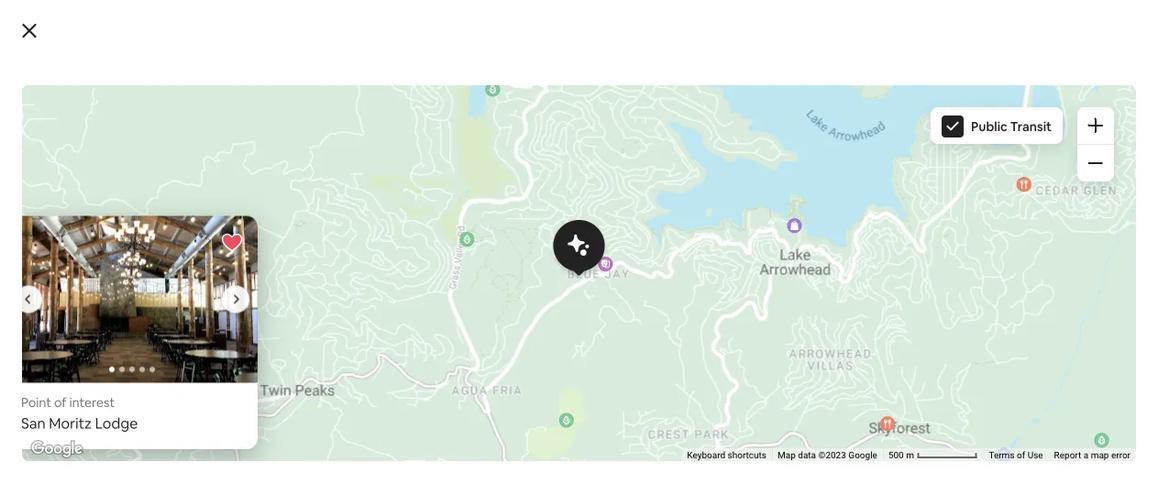 Task type: vqa. For each thing, say whether or not it's contained in the screenshot.
the Add phone number
no



Task type: describe. For each thing, give the bounding box(es) containing it.
report a map error
[[1055, 450, 1131, 461]]

189
[[832, 364, 855, 383]]

get
[[762, 423, 785, 439]]

map for map data
[[820, 323, 838, 334]]

hot springs hike with photographer group
[[295, 10, 470, 343]]

remove listing from a list image
[[221, 231, 243, 253]]

500 m for 500 m button corresponding to "map" region
[[870, 323, 898, 334]]

) for 4.99 ( 209 )
[[175, 252, 179, 268]]

change button
[[266, 391, 313, 407]]

show more
[[128, 384, 205, 403]]

terms for google map
showing 0 points of interest. including 1 saved point of interest. region
[[989, 450, 1015, 461]]

all for 209
[[141, 325, 154, 342]]

5.0
[[499, 252, 517, 268]]

google map
showing 0 points of interest. including 1 saved point of interest. region
[[0, 0, 1159, 484]]

500 m for google map
showing 0 points of interest. including 1 saved point of interest. region 500 m button
[[889, 450, 917, 461]]

rating 5.0 out of 5; 73 reviews image
[[485, 252, 542, 268]]

500 for google map
showing 0 points of interest. including 1 saved point of interest. region 500 m button
[[889, 450, 904, 461]]

error
[[1112, 450, 1131, 461]]

73
[[524, 252, 538, 268]]

jay
[[794, 400, 817, 419]]

©2023
[[819, 450, 847, 461]]

show all prices button for 218
[[295, 325, 382, 342]]

google
[[849, 450, 878, 461]]

get directions link
[[762, 423, 849, 439]]

image 2 image
[[258, 216, 509, 383]]

pinnacles hike photo shoot group
[[485, 10, 659, 343]]

show all prices button for 73
[[485, 325, 571, 342]]

report a map error link
[[1055, 450, 1131, 461]]

218
[[342, 252, 362, 268]]

show all prices for 73
[[485, 325, 571, 342]]

4.99 ( 209 )
[[121, 252, 179, 268]]

san moritz lodge group
[[6, 216, 509, 449]]

terms of use link for google map
showing 0 points of interest. including 1 saved point of interest. region 500 m button
[[989, 450, 1044, 461]]

map data button
[[820, 323, 859, 335]]

500 m button for "map" region
[[865, 322, 965, 335]]

shortcuts
[[728, 450, 767, 461]]

skiing
[[145, 391, 181, 407]]

zoom in image
[[1089, 118, 1104, 133]]

m for google map
showing 0 points of interest. including 1 saved point of interest. region
[[907, 450, 915, 461]]

map region
[[501, 0, 1159, 357]]

ca
[[879, 382, 899, 401]]

ca-
[[806, 364, 832, 383]]

209
[[153, 252, 175, 268]]

of for google map
showing 0 points of interest. including 1 saved point of interest. region
[[1017, 450, 1026, 461]]

show for 4.98
[[295, 325, 328, 342]]

terms of use link for 500 m button corresponding to "map" region
[[971, 323, 1025, 334]]

) for 5.0 ( 73 )
[[538, 252, 542, 268]]

use for 500 m button corresponding to "map" region
[[1010, 323, 1025, 334]]

500 m button for google map
showing 0 points of interest. including 1 saved point of interest. region
[[883, 449, 984, 462]]

prices for 5.0 ( 73 )
[[535, 325, 571, 342]]

terms of use for 500 m button corresponding to "map" region
[[971, 323, 1025, 334]]

show for 5.0
[[485, 325, 517, 342]]

point
[[21, 394, 51, 411]]

use for google map
showing 0 points of interest. including 1 saved point of interest. region 500 m button
[[1028, 450, 1044, 461]]

google image for "map" region
[[737, 311, 798, 335]]



Task type: locate. For each thing, give the bounding box(es) containing it.
0 horizontal spatial show all prices
[[106, 325, 192, 342]]

( inside deep creek narrows climb/explore/photos group
[[149, 252, 153, 268]]

prices inside hot springs hike with photographer group
[[346, 325, 382, 342]]

m
[[888, 323, 896, 334], [907, 450, 915, 461]]

report
[[1055, 450, 1082, 461]]

more
[[169, 384, 205, 403]]

2023
[[184, 391, 214, 407]]

1 horizontal spatial google image
[[737, 311, 798, 335]]

show all prices down 73
[[485, 325, 571, 342]]

) right 4.98
[[362, 252, 366, 268]]

all down 4.98 ( 218 )
[[330, 325, 343, 342]]

show inside deep creek narrows climb/explore/photos group
[[106, 325, 138, 342]]

1 all from the left
[[141, 325, 154, 342]]

save to wish list
[[928, 435, 1043, 454]]

0 horizontal spatial map
[[778, 450, 796, 461]]

next image
[[654, 118, 665, 129]]

0 horizontal spatial prices
[[156, 325, 192, 342]]

( right 5.0
[[520, 252, 524, 268]]

show down 5.0
[[485, 325, 517, 342]]

3 prices from the left
[[535, 325, 571, 342]]

0 horizontal spatial (
[[149, 252, 153, 268]]

4.99
[[121, 252, 146, 268]]

all inside hot springs hike with photographer group
[[330, 325, 343, 342]]

map
[[1091, 450, 1110, 461]]

save to wish list button
[[906, 427, 1053, 463]]

2 vertical spatial of
[[1017, 450, 1026, 461]]

2 horizontal spatial prices
[[535, 325, 571, 342]]

public
[[971, 118, 1008, 135]]

)
[[175, 252, 179, 268], [362, 252, 366, 268], [538, 252, 542, 268]]

keyboard shortcuts image
[[794, 325, 809, 334]]

1 show all prices button from the left
[[106, 325, 192, 342]]

1 horizontal spatial prices
[[346, 325, 382, 342]]

to inside button
[[963, 435, 978, 454]]

1 vertical spatial to
[[963, 435, 978, 454]]

use left report
[[1028, 450, 1044, 461]]

0 vertical spatial terms of use link
[[971, 323, 1025, 334]]

3 show all prices button from the left
[[485, 325, 571, 342]]

google image up 27244
[[737, 311, 798, 335]]

show all prices for 218
[[295, 325, 382, 342]]

1 horizontal spatial of
[[999, 323, 1007, 334]]

1 horizontal spatial show all prices
[[295, 325, 382, 342]]

show all prices button
[[106, 325, 192, 342], [295, 325, 382, 342], [485, 325, 571, 342]]

terms of use left the report errors in the road map or imagery to google
[[971, 323, 1025, 334]]

all
[[141, 325, 154, 342], [330, 325, 343, 342], [520, 325, 532, 342]]

show all prices button for 209
[[106, 325, 192, 342]]

( for 73
[[520, 252, 524, 268]]

0 vertical spatial terms
[[971, 323, 997, 334]]

0 vertical spatial 500 m
[[870, 323, 898, 334]]

27244
[[762, 364, 803, 383]]

change
[[266, 391, 313, 407]]

show all prices button inside deep creek narrows climb/explore/photos group
[[106, 325, 192, 342]]

1 show all prices from the left
[[106, 325, 192, 342]]

use
[[1010, 323, 1025, 334], [1028, 450, 1044, 461]]

500 m right google
[[889, 450, 917, 461]]

to right saved
[[129, 391, 142, 407]]

rating 4.98 out of 5; 218 reviews image
[[295, 252, 366, 268]]

2 horizontal spatial of
[[1017, 450, 1026, 461]]

all for 73
[[520, 325, 532, 342]]

use left the report errors in the road map or imagery to google
[[1010, 323, 1025, 334]]

0 horizontal spatial show all prices button
[[106, 325, 192, 342]]

share button
[[790, 427, 860, 463]]

show inside hot springs hike with photographer group
[[295, 325, 328, 342]]

of left the report errors in the road map or imagery to google
[[999, 323, 1007, 334]]

1 horizontal spatial m
[[907, 450, 915, 461]]

report errors in the road map or imagery to google image
[[1036, 322, 1047, 333]]

keyboard shortcuts
[[687, 450, 767, 461]]

3 show all prices from the left
[[485, 325, 571, 342]]

500 right google
[[889, 450, 904, 461]]

show
[[106, 325, 138, 342], [295, 325, 328, 342], [485, 325, 517, 342], [128, 384, 166, 403]]

show all prices inside deep creek narrows climb/explore/photos group
[[106, 325, 192, 342]]

to for skiing
[[129, 391, 142, 407]]

3 ( from the left
[[520, 252, 524, 268]]

interest
[[69, 394, 115, 411]]

map
[[820, 323, 838, 334], [778, 450, 796, 461]]

0 vertical spatial to
[[129, 391, 142, 407]]

show right saved
[[128, 384, 166, 403]]

500 m button
[[865, 322, 965, 335], [883, 449, 984, 462]]

0 vertical spatial map
[[820, 323, 838, 334]]

data
[[840, 323, 859, 334]]

show for 4.99
[[106, 325, 138, 342]]

terms of use
[[971, 323, 1025, 334], [989, 450, 1044, 461]]

save
[[928, 435, 960, 454]]

point of interest
[[21, 394, 115, 411]]

4.98
[[310, 252, 335, 268]]

terms of use left report
[[989, 450, 1044, 461]]

arrowhead animal hospital image
[[554, 220, 605, 275]]

show all prices button down 4.98 ( 218 )
[[295, 325, 382, 342]]

terms of use link left report
[[989, 450, 1044, 461]]

saved to skiing 2023
[[91, 391, 214, 407]]

show all prices down 4.98 ( 218 )
[[295, 325, 382, 342]]

( inside pinnacles hike photo shoot group
[[520, 252, 524, 268]]

prices inside deep creek narrows climb/explore/photos group
[[156, 325, 192, 342]]

1 vertical spatial of
[[54, 394, 67, 411]]

of for "map" region
[[999, 323, 1007, 334]]

( right 4.99
[[149, 252, 153, 268]]

directions
[[788, 423, 849, 439]]

prices for 4.99 ( 209 )
[[156, 325, 192, 342]]

500 right 'data'
[[870, 323, 886, 334]]

terms
[[971, 323, 997, 334], [989, 450, 1015, 461]]

1 vertical spatial use
[[1028, 450, 1044, 461]]

2 horizontal spatial show all prices
[[485, 325, 571, 342]]

0 vertical spatial terms of use
[[971, 323, 1025, 334]]

1 horizontal spatial )
[[362, 252, 366, 268]]

2 all from the left
[[330, 325, 343, 342]]

1 horizontal spatial map
[[820, 323, 838, 334]]

arrowhead,
[[797, 382, 875, 401]]

0 horizontal spatial use
[[1010, 323, 1025, 334]]

1 horizontal spatial use
[[1028, 450, 1044, 461]]

m left save
[[907, 450, 915, 461]]

2 horizontal spatial )
[[538, 252, 542, 268]]

prices inside pinnacles hike photo shoot group
[[535, 325, 571, 342]]

to right save
[[963, 435, 978, 454]]

google image
[[737, 311, 798, 335], [27, 438, 87, 461]]

( inside hot springs hike with photographer group
[[338, 252, 342, 268]]

of inside san moritz lodge group
[[54, 394, 67, 411]]

) right 5.0
[[538, 252, 542, 268]]

prices for 4.98 ( 218 )
[[346, 325, 382, 342]]

prices
[[156, 325, 192, 342], [346, 325, 382, 342], [535, 325, 571, 342]]

0 vertical spatial m
[[888, 323, 896, 334]]

show inside pinnacles hike photo shoot group
[[485, 325, 517, 342]]

500 for 500 m button corresponding to "map" region
[[870, 323, 886, 334]]

show all prices up show more
[[106, 325, 192, 342]]

500 m button right 'data'
[[865, 322, 965, 335]]

lake
[[762, 382, 793, 401]]

1 vertical spatial 500 m button
[[883, 449, 984, 462]]

) inside deep creek narrows climb/explore/photos group
[[175, 252, 179, 268]]

4.98 ( 218 )
[[310, 252, 366, 268]]

map for map data ©2023 google
[[778, 450, 796, 461]]

0 vertical spatial 500
[[870, 323, 886, 334]]

all inside deep creek narrows climb/explore/photos group
[[141, 325, 154, 342]]

prices up show more
[[156, 325, 192, 342]]

0 vertical spatial use
[[1010, 323, 1025, 334]]

2 show all prices button from the left
[[295, 325, 382, 342]]

2 horizontal spatial all
[[520, 325, 532, 342]]

1 ( from the left
[[149, 252, 153, 268]]

0 vertical spatial 500 m button
[[865, 322, 965, 335]]

image 1 image
[[6, 216, 258, 383], [6, 216, 258, 383]]

m for "map" region
[[888, 323, 896, 334]]

of right wish
[[1017, 450, 1026, 461]]

show inside show more link
[[128, 384, 166, 403]]

27244 ca-189 lake arrowhead, ca blue jay get directions
[[762, 364, 899, 439]]

1 vertical spatial google image
[[27, 438, 87, 461]]

1 horizontal spatial show all prices button
[[295, 325, 382, 342]]

all up show more
[[141, 325, 154, 342]]

( for 209
[[149, 252, 153, 268]]

500
[[870, 323, 886, 334], [889, 450, 904, 461]]

data
[[798, 450, 816, 461]]

zoom out image
[[1089, 156, 1104, 171]]

terms of use for google map
showing 0 points of interest. including 1 saved point of interest. region 500 m button
[[989, 450, 1044, 461]]

map inside button
[[820, 323, 838, 334]]

show all prices button down 73
[[485, 325, 571, 342]]

(
[[149, 252, 153, 268], [338, 252, 342, 268], [520, 252, 524, 268]]

google image down point of interest
[[27, 438, 87, 461]]

0 vertical spatial google image
[[737, 311, 798, 335]]

keyboard
[[687, 450, 726, 461]]

1 prices from the left
[[156, 325, 192, 342]]

3 all from the left
[[520, 325, 532, 342]]

2 ( from the left
[[338, 252, 342, 268]]

0 vertical spatial of
[[999, 323, 1007, 334]]

a
[[1084, 450, 1089, 461]]

show all prices inside hot springs hike with photographer group
[[295, 325, 382, 342]]

1 ) from the left
[[175, 252, 179, 268]]

saved
[[91, 391, 127, 407]]

500 m button right google
[[883, 449, 984, 462]]

5.0 ( 73 )
[[499, 252, 542, 268]]

2 prices from the left
[[346, 325, 382, 342]]

1 vertical spatial terms
[[989, 450, 1015, 461]]

prices down "218"
[[346, 325, 382, 342]]

show all prices inside pinnacles hike photo shoot group
[[485, 325, 571, 342]]

500 m
[[870, 323, 898, 334], [889, 450, 917, 461]]

1 horizontal spatial 500
[[889, 450, 904, 461]]

1 horizontal spatial all
[[330, 325, 343, 342]]

) inside pinnacles hike photo shoot group
[[538, 252, 542, 268]]

rating 4.99 out of 5; 209 reviews image
[[106, 252, 179, 268]]

transit
[[1011, 118, 1052, 135]]

1 vertical spatial m
[[907, 450, 915, 461]]

show up saved
[[106, 325, 138, 342]]

) inside hot springs hike with photographer group
[[362, 252, 366, 268]]

terms of use link left the report errors in the road map or imagery to google
[[971, 323, 1025, 334]]

0 horizontal spatial 500
[[870, 323, 886, 334]]

list
[[1019, 435, 1043, 454]]

map data ©2023 google
[[778, 450, 878, 461]]

1 vertical spatial map
[[778, 450, 796, 461]]

1 vertical spatial 500
[[889, 450, 904, 461]]

google image for google map
showing 0 points of interest. including 1 saved point of interest. region
[[27, 438, 87, 461]]

terms left the report errors in the road map or imagery to google
[[971, 323, 997, 334]]

map left 'data'
[[820, 323, 838, 334]]

3 ) from the left
[[538, 252, 542, 268]]

terms of use link
[[971, 323, 1025, 334], [989, 450, 1044, 461]]

deep creek narrows climb/explore/photos group
[[106, 10, 281, 343]]

map left data
[[778, 450, 796, 461]]

show up change
[[295, 325, 328, 342]]

wish
[[982, 435, 1016, 454]]

2 ) from the left
[[362, 252, 366, 268]]

of
[[999, 323, 1007, 334], [54, 394, 67, 411], [1017, 450, 1026, 461]]

2 horizontal spatial (
[[520, 252, 524, 268]]

all for 218
[[330, 325, 343, 342]]

0 horizontal spatial of
[[54, 394, 67, 411]]

) for 4.98 ( 218 )
[[362, 252, 366, 268]]

0 horizontal spatial google image
[[27, 438, 87, 461]]

) right 4.99
[[175, 252, 179, 268]]

m right 'data'
[[888, 323, 896, 334]]

map data
[[820, 323, 859, 334]]

0 horizontal spatial to
[[129, 391, 142, 407]]

show all prices for 209
[[106, 325, 192, 342]]

0 horizontal spatial m
[[888, 323, 896, 334]]

show all prices button inside pinnacles hike photo shoot group
[[485, 325, 571, 342]]

terms for "map" region
[[971, 323, 997, 334]]

show more link
[[106, 372, 227, 416]]

2 show all prices from the left
[[295, 325, 382, 342]]

public transit
[[971, 118, 1052, 135]]

1 vertical spatial terms of use link
[[989, 450, 1044, 461]]

2 horizontal spatial show all prices button
[[485, 325, 571, 342]]

1 vertical spatial terms of use
[[989, 450, 1044, 461]]

blue
[[762, 400, 791, 419]]

1 horizontal spatial (
[[338, 252, 342, 268]]

0 horizontal spatial all
[[141, 325, 154, 342]]

of right point
[[54, 394, 67, 411]]

( right 4.98
[[338, 252, 342, 268]]

prices down 73
[[535, 325, 571, 342]]

1 horizontal spatial to
[[963, 435, 978, 454]]

0 horizontal spatial )
[[175, 252, 179, 268]]

( for 218
[[338, 252, 342, 268]]

terms left list
[[989, 450, 1015, 461]]

show all prices button inside hot springs hike with photographer group
[[295, 325, 382, 342]]

show all prices
[[106, 325, 192, 342], [295, 325, 382, 342], [485, 325, 571, 342]]

to for wish
[[963, 435, 978, 454]]

to
[[129, 391, 142, 407], [963, 435, 978, 454]]

show all prices button up show more
[[106, 325, 192, 342]]

500 m right 'data'
[[870, 323, 898, 334]]

all down 73
[[520, 325, 532, 342]]

1 vertical spatial 500 m
[[889, 450, 917, 461]]

keyboard shortcuts button
[[687, 449, 767, 462]]

share
[[812, 435, 851, 454]]

all inside pinnacles hike photo shoot group
[[520, 325, 532, 342]]



